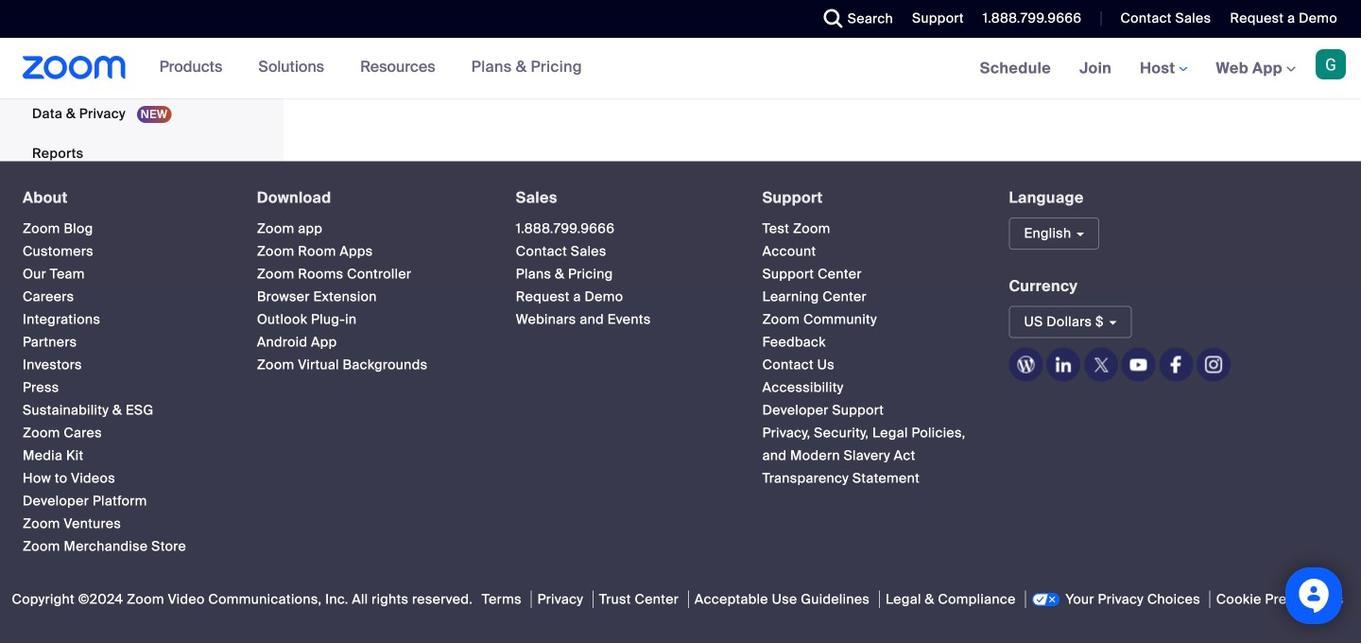 Task type: locate. For each thing, give the bounding box(es) containing it.
personal menu menu
[[0, 0, 278, 175]]

heading
[[23, 190, 223, 206], [257, 190, 482, 206], [516, 190, 729, 206], [763, 190, 976, 206]]

banner
[[0, 38, 1362, 100]]

4 heading from the left
[[763, 190, 976, 206]]

3 heading from the left
[[516, 190, 729, 206]]



Task type: describe. For each thing, give the bounding box(es) containing it.
2 heading from the left
[[257, 190, 482, 206]]

profile picture image
[[1317, 49, 1347, 79]]

meetings navigation
[[966, 38, 1362, 100]]

zoom logo image
[[23, 56, 126, 79]]

main content main content
[[284, 0, 1362, 161]]

product information navigation
[[145, 38, 597, 98]]

1 heading from the left
[[23, 190, 223, 206]]



Task type: vqa. For each thing, say whether or not it's contained in the screenshot.
product information navigation
yes



